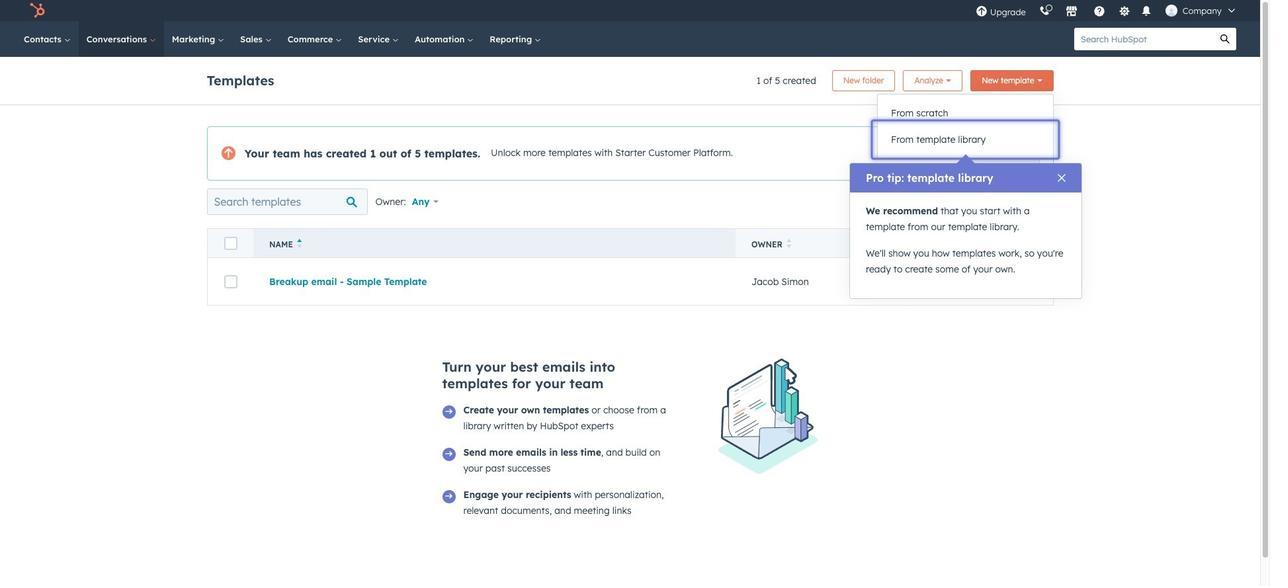 Task type: locate. For each thing, give the bounding box(es) containing it.
press to sort. element
[[787, 239, 792, 250], [922, 239, 927, 250], [1032, 239, 1037, 250]]

ascending sort. press to sort descending. image
[[297, 239, 302, 248]]

1 horizontal spatial press to sort. element
[[922, 239, 927, 250]]

2 horizontal spatial press to sort. element
[[1032, 239, 1037, 250]]

0 horizontal spatial press to sort. element
[[787, 239, 792, 250]]

2 press to sort. element from the left
[[922, 239, 927, 250]]

1 horizontal spatial press to sort. image
[[1032, 239, 1037, 248]]

close image
[[1058, 174, 1066, 182]]

marketplaces image
[[1066, 6, 1078, 18]]

menu
[[969, 0, 1245, 21]]

2 press to sort. image from the left
[[1032, 239, 1037, 248]]

banner
[[207, 66, 1054, 91]]

0 horizontal spatial press to sort. image
[[787, 239, 792, 248]]

press to sort. image
[[787, 239, 792, 248], [1032, 239, 1037, 248]]

1 press to sort. element from the left
[[787, 239, 792, 250]]



Task type: describe. For each thing, give the bounding box(es) containing it.
Search HubSpot search field
[[1075, 28, 1214, 50]]

ascending sort. press to sort descending. element
[[297, 239, 302, 250]]

jacob simon image
[[1166, 5, 1178, 17]]

3 press to sort. element from the left
[[1032, 239, 1037, 250]]

1 press to sort. image from the left
[[787, 239, 792, 248]]

Search search field
[[207, 189, 368, 215]]



Task type: vqa. For each thing, say whether or not it's contained in the screenshot.
Link opens in a new window icon
no



